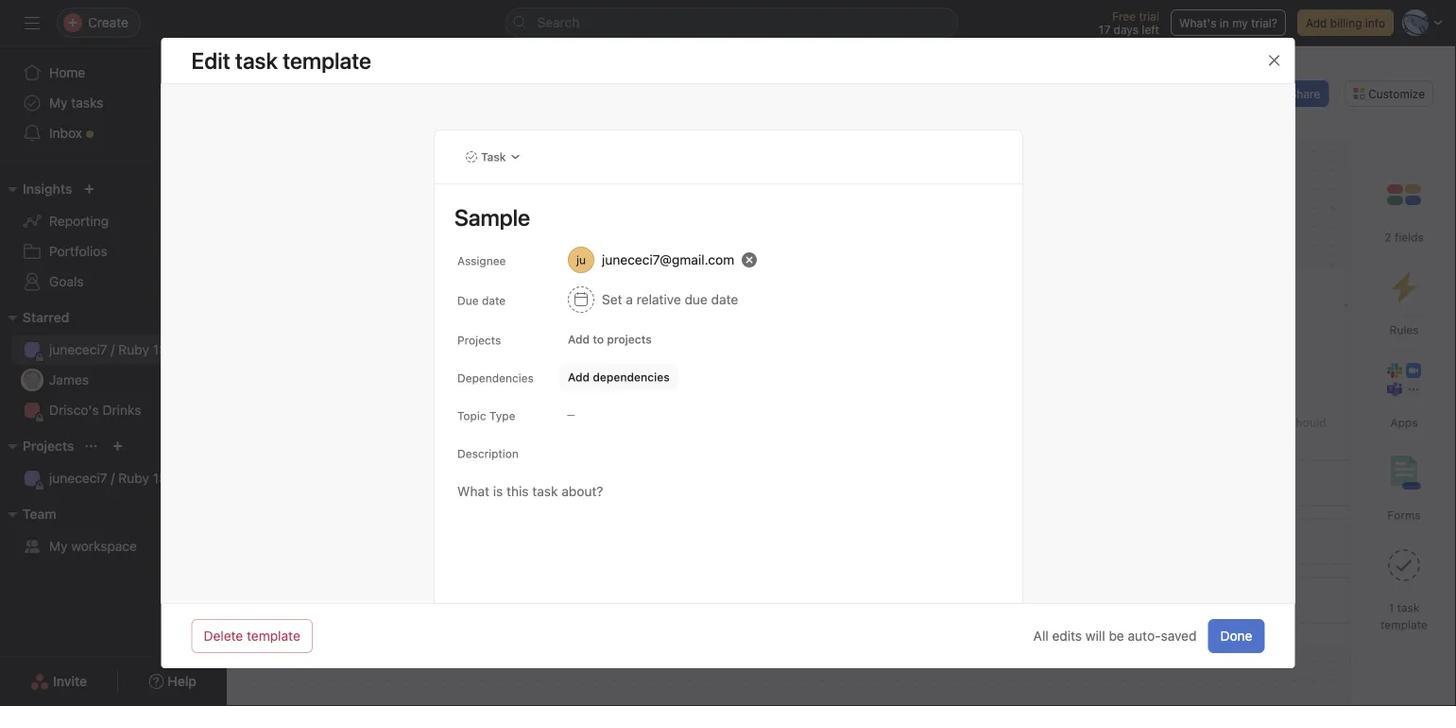 Task type: locate. For each thing, give the bounding box(es) containing it.
junececi7 / ruby 1:1 link up teams element
[[11, 463, 215, 493]]

automatically?
[[1120, 433, 1200, 446]]

add left billing at the right
[[1306, 16, 1327, 29]]

2 junececi7 / ruby 1:1 link from the top
[[11, 463, 215, 493]]

billing
[[1331, 16, 1362, 29]]

relative
[[636, 292, 681, 307]]

workflow link
[[670, 116, 743, 137]]

set a relative due date button
[[559, 283, 747, 317]]

all
[[1034, 628, 1049, 644]]

dashboard
[[804, 119, 872, 134]]

junececi7 for second junececi7 / ruby 1:1 link from the bottom
[[49, 342, 107, 357]]

projects
[[607, 333, 651, 346]]

due
[[457, 294, 478, 307]]

and
[[490, 423, 517, 441]]

junececi7 / ruby 1:1 inside starred element
[[49, 342, 169, 357]]

add for add billing info
[[1306, 16, 1327, 29]]

/ inside starred element
[[111, 342, 115, 357]]

ruby inside projects element
[[118, 470, 149, 486]]

ruby inside starred element
[[118, 342, 149, 357]]

0 vertical spatial my
[[49, 95, 68, 111]]

2 1:1 from the top
[[153, 470, 169, 486]]

your left team's
[[344, 423, 375, 441]]

dependencies
[[592, 370, 669, 384]]

search
[[537, 15, 580, 30]]

tasks up this project?
[[782, 294, 827, 316]]

calendar link
[[576, 116, 647, 137]]

1:1 inside projects element
[[153, 470, 169, 486]]

in inside button
[[1220, 16, 1229, 29]]

0 horizontal spatial template
[[247, 628, 300, 644]]

close image
[[1267, 53, 1282, 68]]

1 ruby from the top
[[118, 342, 149, 357]]

dependencies
[[457, 371, 533, 385]]

/ up teams element
[[111, 470, 115, 486]]

in inside start building your workflow in two minutes automate your team's process and keep work flowing.
[[397, 378, 420, 414]]

to left 'projects'
[[592, 333, 604, 346]]

add for add dependencies
[[568, 370, 589, 384]]

left
[[1142, 23, 1160, 36]]

free trial 17 days left
[[1099, 9, 1160, 36]]

my down team
[[49, 538, 68, 554]]

1 1:1 from the top
[[153, 342, 169, 357]]

workflow
[[272, 378, 390, 414]]

1 horizontal spatial tasks
[[782, 294, 827, 316]]

start
[[272, 340, 335, 376]]

ra
[[306, 71, 325, 89]]

how
[[708, 294, 746, 316]]

junececi7 / ruby 1:1 inside projects element
[[49, 470, 169, 486]]

add inside add to projects button
[[568, 333, 589, 346]]

0 vertical spatial tasks
[[71, 95, 103, 111]]

portfolios link
[[11, 236, 215, 267]]

/
[[111, 342, 115, 357], [111, 470, 115, 486]]

add to projects
[[568, 333, 651, 346]]

my tasks
[[49, 95, 103, 111]]

rules
[[1390, 323, 1419, 336]]

— button
[[559, 402, 672, 428]]

2 junececi7 / ruby 1:1 from the top
[[49, 470, 169, 486]]

search list box
[[505, 8, 959, 38]]

add billing info
[[1306, 16, 1386, 29]]

in up team's
[[397, 378, 420, 414]]

insights
[[23, 181, 72, 197]]

2 junececi7 from the top
[[49, 470, 107, 486]]

add dependencies button
[[559, 364, 678, 390]]

2 my from the top
[[49, 538, 68, 554]]

projects down due date at top left
[[457, 334, 501, 347]]

move
[[1143, 416, 1173, 429]]

0 vertical spatial projects
[[457, 334, 501, 347]]

1 horizontal spatial date
[[711, 292, 738, 307]]

ruby up teams element
[[118, 470, 149, 486]]

insights element
[[0, 172, 227, 301]]

fields
[[1395, 231, 1424, 244]]

tasks inside global element
[[71, 95, 103, 111]]

2
[[1385, 231, 1392, 244]]

apps
[[1391, 416, 1418, 429]]

tasks inside 'when tasks move to this section, what should happen automatically?'
[[1111, 416, 1140, 429]]

0 horizontal spatial to
[[592, 333, 604, 346]]

my inside global element
[[49, 95, 68, 111]]

hide sidebar image
[[25, 15, 40, 30]]

projects down drisco's
[[23, 438, 74, 454]]

what
[[1260, 416, 1287, 429]]

saved
[[1161, 628, 1197, 644]]

messages link
[[895, 116, 973, 137]]

junececi7 / ruby 1:1 link up james
[[11, 335, 215, 365]]

when tasks move to this section, what should happen automatically?
[[1077, 416, 1327, 446]]

1:1 inside starred element
[[153, 342, 169, 357]]

1 vertical spatial my
[[49, 538, 68, 554]]

2 / from the top
[[111, 470, 115, 486]]

junececi7@gmail.com button
[[559, 243, 765, 277]]

0 vertical spatial ruby
[[118, 342, 149, 357]]

1 vertical spatial junececi7
[[49, 470, 107, 486]]

to
[[942, 294, 959, 316], [592, 333, 604, 346], [1176, 416, 1187, 429]]

timeline
[[500, 119, 553, 134]]

0 vertical spatial 1:1
[[153, 342, 169, 357]]

junececi7 down projects dropdown button
[[49, 470, 107, 486]]

team button
[[0, 503, 56, 525]]

free
[[1112, 9, 1136, 23]]

projects inside projects dropdown button
[[23, 438, 74, 454]]

1:1 up drisco's drinks link
[[153, 342, 169, 357]]

teams element
[[0, 497, 227, 565]]

junececi7 inside projects element
[[49, 470, 107, 486]]

ruby up drinks
[[118, 342, 149, 357]]

are
[[751, 294, 778, 316]]

0 vertical spatial your
[[452, 340, 509, 376]]

0 vertical spatial /
[[111, 342, 115, 357]]

1 junececi7 / ruby 1:1 from the top
[[49, 342, 169, 357]]

0 horizontal spatial your
[[344, 423, 375, 441]]

remove image
[[742, 252, 757, 267]]

add up "—"
[[568, 370, 589, 384]]

/ up drisco's drinks link
[[111, 342, 115, 357]]

to right 'added'
[[942, 294, 959, 316]]

1 vertical spatial ruby
[[118, 470, 149, 486]]

add
[[1306, 16, 1327, 29], [568, 333, 589, 346], [568, 370, 589, 384]]

junececi7 / ruby 1:1 for second junececi7 / ruby 1:1 link from the bottom
[[49, 342, 169, 357]]

add inside add dependencies 'button'
[[568, 370, 589, 384]]

tasks inside how are tasks being added to this project?
[[782, 294, 827, 316]]

1 vertical spatial 1:1
[[153, 470, 169, 486]]

ruby for junececi7 / ruby 1:1 link in the projects element
[[118, 470, 149, 486]]

2 vertical spatial to
[[1176, 416, 1187, 429]]

1 my from the top
[[49, 95, 68, 111]]

this
[[1190, 416, 1210, 429]]

when
[[1077, 416, 1108, 429]]

my for my tasks
[[49, 95, 68, 111]]

share
[[1290, 87, 1321, 100]]

in left my
[[1220, 16, 1229, 29]]

None text field
[[352, 63, 527, 97]]

add left 'projects'
[[568, 333, 589, 346]]

edit task template
[[191, 47, 371, 74]]

junececi7 / ruby 1:1 for junececi7 / ruby 1:1 link in the projects element
[[49, 470, 169, 486]]

1 horizontal spatial your
[[452, 340, 509, 376]]

1
[[1389, 601, 1394, 614]]

template right delete
[[247, 628, 300, 644]]

0 vertical spatial junececi7 / ruby 1:1 link
[[11, 335, 215, 365]]

add inside the "add billing info" button
[[1306, 16, 1327, 29]]

junececi7 inside starred element
[[49, 342, 107, 357]]

insights button
[[0, 178, 72, 200]]

0 vertical spatial add
[[1306, 16, 1327, 29]]

type
[[489, 409, 515, 422]]

be
[[1109, 628, 1124, 644]]

template down task
[[1381, 618, 1428, 631]]

/ for junececi7 / ruby 1:1 link in the projects element
[[111, 470, 115, 486]]

reporting
[[49, 213, 109, 229]]

messages
[[910, 119, 973, 134]]

date
[[711, 292, 738, 307], [481, 294, 505, 307]]

1 horizontal spatial in
[[1220, 16, 1229, 29]]

to inside how are tasks being added to this project?
[[942, 294, 959, 316]]

/ inside projects element
[[111, 470, 115, 486]]

junececi7 / ruby 1:1 up teams element
[[49, 470, 169, 486]]

task button
[[457, 144, 529, 170]]

0 vertical spatial junececi7 / ruby 1:1
[[49, 342, 169, 357]]

0 vertical spatial junececi7
[[49, 342, 107, 357]]

2 vertical spatial add
[[568, 370, 589, 384]]

0 horizontal spatial tasks
[[71, 95, 103, 111]]

due date
[[457, 294, 505, 307]]

set
[[602, 292, 622, 307]]

files
[[1011, 119, 1040, 134]]

1 vertical spatial add
[[568, 333, 589, 346]]

set a relative due date
[[602, 292, 738, 307]]

0 horizontal spatial projects
[[23, 438, 74, 454]]

1 vertical spatial junececi7 / ruby 1:1 link
[[11, 463, 215, 493]]

0 horizontal spatial in
[[397, 378, 420, 414]]

2 vertical spatial tasks
[[1111, 416, 1140, 429]]

1 vertical spatial to
[[592, 333, 604, 346]]

tasks down home
[[71, 95, 103, 111]]

0 vertical spatial to
[[942, 294, 959, 316]]

1 junececi7 from the top
[[49, 342, 107, 357]]

your
[[452, 340, 509, 376], [344, 423, 375, 441]]

1:1
[[153, 342, 169, 357], [153, 470, 169, 486]]

2 ruby from the top
[[118, 470, 149, 486]]

drisco's
[[49, 402, 99, 418]]

added
[[884, 294, 938, 316]]

1 vertical spatial tasks
[[782, 294, 827, 316]]

2 horizontal spatial to
[[1176, 416, 1187, 429]]

1 horizontal spatial to
[[942, 294, 959, 316]]

junececi7 / ruby 1:1 up james
[[49, 342, 169, 357]]

ja
[[26, 373, 38, 387]]

junececi7 up james
[[49, 342, 107, 357]]

1 vertical spatial in
[[397, 378, 420, 414]]

0 vertical spatial in
[[1220, 16, 1229, 29]]

1:1 up teams element
[[153, 470, 169, 486]]

keep
[[521, 423, 555, 441]]

1 vertical spatial projects
[[23, 438, 74, 454]]

inbox link
[[11, 118, 215, 148]]

junececi7 for junececi7 / ruby 1:1 link in the projects element
[[49, 470, 107, 486]]

my up inbox
[[49, 95, 68, 111]]

1 vertical spatial /
[[111, 470, 115, 486]]

1 vertical spatial junececi7 / ruby 1:1
[[49, 470, 169, 486]]

invite
[[53, 673, 87, 689]]

1 junececi7 / ruby 1:1 link from the top
[[11, 335, 215, 365]]

remove from starred image
[[563, 73, 578, 88]]

template
[[1381, 618, 1428, 631], [247, 628, 300, 644]]

your up the "two minutes" on the bottom left
[[452, 340, 509, 376]]

1 horizontal spatial template
[[1381, 618, 1428, 631]]

tasks left move
[[1111, 416, 1140, 429]]

1:1 for second junececi7 / ruby 1:1 link from the bottom
[[153, 342, 169, 357]]

junececi7
[[49, 342, 107, 357], [49, 470, 107, 486]]

work flowing.
[[272, 442, 366, 460]]

to left this
[[1176, 416, 1187, 429]]

1 / from the top
[[111, 342, 115, 357]]

my inside teams element
[[49, 538, 68, 554]]

in
[[1220, 16, 1229, 29], [397, 378, 420, 414]]

days
[[1114, 23, 1139, 36]]

2 horizontal spatial tasks
[[1111, 416, 1140, 429]]



Task type: vqa. For each thing, say whether or not it's contained in the screenshot.
'Planning' in the Starred "element"
no



Task type: describe. For each thing, give the bounding box(es) containing it.
what's
[[1179, 16, 1217, 29]]

what's in my trial? button
[[1171, 9, 1286, 36]]

goals link
[[11, 267, 215, 297]]

happen
[[1077, 433, 1117, 446]]

info
[[1366, 16, 1386, 29]]

add dependencies
[[568, 370, 669, 384]]

will
[[1086, 628, 1106, 644]]

ruby for second junececi7 / ruby 1:1 link from the bottom
[[118, 342, 149, 357]]

/ for second junececi7 / ruby 1:1 link from the bottom
[[111, 342, 115, 357]]

done button
[[1208, 619, 1265, 653]]

files link
[[996, 116, 1040, 137]]

topic type
[[457, 409, 515, 422]]

all edits will be auto-saved
[[1034, 628, 1197, 644]]

my
[[1233, 16, 1248, 29]]

projects button
[[0, 435, 74, 457]]

to inside 'when tasks move to this section, what should happen automatically?'
[[1176, 416, 1187, 429]]

being
[[832, 294, 879, 316]]

process
[[431, 423, 487, 441]]

trial
[[1139, 9, 1160, 23]]

add billing info button
[[1298, 9, 1394, 36]]

two minutes
[[426, 378, 584, 414]]

junececi7 / ruby 1:1 link inside projects element
[[11, 463, 215, 493]]

description
[[457, 447, 518, 460]]

done
[[1221, 628, 1253, 644]]

date inside set a relative due date dropdown button
[[711, 292, 738, 307]]

automate
[[272, 423, 340, 441]]

delete
[[204, 628, 243, 644]]

forms
[[1388, 508, 1421, 522]]

board
[[425, 119, 462, 134]]

1 horizontal spatial projects
[[457, 334, 501, 347]]

task
[[1397, 601, 1420, 614]]

section,
[[1213, 416, 1257, 429]]

this project?
[[781, 320, 886, 343]]

search button
[[505, 8, 959, 38]]

delete template
[[204, 628, 300, 644]]

tasks for my tasks
[[71, 95, 103, 111]]

Template Name text field
[[446, 196, 999, 239]]

1 vertical spatial your
[[344, 423, 375, 441]]

global element
[[0, 46, 227, 160]]

my workspace link
[[11, 531, 215, 561]]

add to projects button
[[559, 326, 660, 353]]

starred button
[[0, 306, 69, 329]]

topic
[[457, 409, 486, 422]]

2 fields
[[1385, 231, 1424, 244]]

1:1 for junececi7 / ruby 1:1 link in the projects element
[[153, 470, 169, 486]]

board link
[[410, 116, 462, 137]]

to inside button
[[592, 333, 604, 346]]

delete template button
[[191, 619, 313, 653]]

template inside button
[[247, 628, 300, 644]]

starred
[[23, 310, 69, 325]]

junececi7@gmail.com
[[602, 252, 734, 267]]

home link
[[11, 58, 215, 88]]

starred element
[[0, 301, 227, 429]]

team
[[23, 506, 56, 522]]

task
[[481, 150, 506, 164]]

0 horizontal spatial date
[[481, 294, 505, 307]]

james
[[49, 372, 89, 388]]

home
[[49, 65, 85, 80]]

tasks for when tasks move to this section, what should happen automatically?
[[1111, 416, 1140, 429]]

add for add to projects
[[568, 333, 589, 346]]

my for my workspace
[[49, 538, 68, 554]]

drisco's drinks link
[[11, 395, 215, 425]]

goals
[[49, 274, 84, 289]]

ju
[[268, 71, 280, 89]]

1 task template
[[1381, 601, 1428, 631]]

trial?
[[1252, 16, 1278, 29]]

building
[[342, 340, 445, 376]]

auto-
[[1128, 628, 1161, 644]]

should
[[1290, 416, 1327, 429]]

—
[[567, 409, 575, 420]]

edits
[[1052, 628, 1082, 644]]

edit
[[191, 47, 230, 74]]

projects element
[[0, 429, 227, 497]]

inbox
[[49, 125, 82, 141]]

what's in my trial?
[[1179, 16, 1278, 29]]

due
[[684, 292, 707, 307]]

task template
[[235, 47, 371, 74]]



